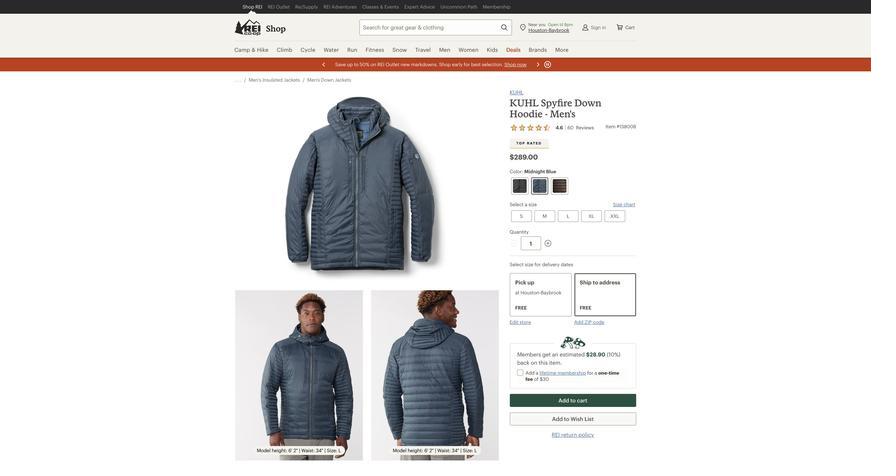 Task type: describe. For each thing, give the bounding box(es) containing it.
rei inside 'promotional messages' marquee
[[377, 61, 384, 67]]

fitness button
[[362, 41, 388, 58]]

to inside 'promotional messages' marquee
[[354, 61, 358, 67]]

color: turkish coffee image
[[553, 179, 566, 193]]

#138008
[[617, 124, 636, 129]]

2 size: from the left
[[463, 448, 473, 454]]

ship to address
[[580, 279, 620, 286]]

cart
[[625, 24, 635, 30]]

near
[[529, 22, 538, 27]]

snow button
[[388, 41, 411, 58]]

classes
[[362, 4, 379, 10]]

classes & events link
[[359, 0, 402, 14]]

men button
[[435, 41, 455, 58]]

2 horizontal spatial a
[[594, 370, 597, 376]]

add to cart
[[558, 397, 587, 404]]

get
[[542, 351, 551, 358]]

water
[[324, 46, 339, 53]]

none field inside shop banner
[[360, 19, 512, 35]]

$289.00
[[510, 153, 538, 161]]

hoodie
[[510, 108, 543, 119]]

shop banner
[[0, 0, 871, 58]]

path
[[468, 4, 477, 10]]

1 free from the left
[[515, 305, 527, 311]]

4.6
[[556, 125, 563, 130]]

new
[[400, 61, 410, 67]]

on inside marquee
[[370, 61, 376, 67]]

add for add a lifetime membership for a
[[525, 370, 535, 376]]

brands button
[[525, 41, 551, 58]]

shop inside 'link'
[[243, 4, 254, 10]]

xl
[[589, 213, 594, 219]]

add for add zip code
[[574, 319, 583, 325]]

add a lifetime membership for a
[[525, 370, 598, 376]]

next message image
[[534, 60, 542, 69]]

color:
[[510, 169, 523, 174]]

advice
[[420, 4, 435, 10]]

kuhl kuhl spyfire down hoodie - men's
[[510, 89, 601, 119]]

membership
[[558, 370, 586, 376]]

women
[[459, 46, 479, 53]]

select size for delivery dates
[[510, 262, 573, 267]]

men's inside kuhl kuhl spyfire down hoodie - men's
[[550, 108, 576, 119]]

early
[[452, 61, 462, 67]]

delivery
[[542, 262, 560, 267]]

0 vertical spatial size
[[528, 202, 537, 207]]

best
[[471, 61, 480, 67]]

camp & hike button
[[234, 41, 273, 58]]

rei return policy button
[[552, 431, 594, 439]]

baybrook inside near you open til 8pm houston-baybrook
[[549, 27, 569, 33]]

pick up
[[515, 279, 534, 286]]

kids button
[[483, 41, 502, 58]]

increment quantity image
[[544, 239, 552, 248]]

2 model  height: 6' 2" | waist: 34" | size: l from the left
[[393, 448, 477, 454]]

now
[[517, 61, 526, 67]]

members get an estimated $28.90 (10%) back on this item.
[[517, 351, 620, 366]]

adventures
[[332, 4, 357, 10]]

near you open til 8pm houston-baybrook
[[529, 22, 573, 33]]

1 . from the left
[[235, 77, 236, 83]]

to for ship to address
[[593, 279, 598, 286]]

estimated
[[560, 351, 585, 358]]

$28.90
[[586, 351, 605, 358]]

1 model from the left
[[257, 448, 270, 454]]

open
[[548, 22, 559, 27]]

til
[[560, 22, 563, 27]]

lifetime membership button
[[539, 370, 586, 376]]

& for camp
[[252, 46, 255, 53]]

add zip code button
[[574, 319, 604, 325]]

an
[[552, 351, 558, 358]]

edit store button
[[510, 319, 531, 325]]

a for add
[[536, 370, 538, 376]]

travel
[[415, 46, 431, 53]]

policy
[[578, 432, 594, 438]]

list
[[585, 416, 594, 422]]

markdowns.
[[411, 61, 438, 67]]

rei return policy
[[552, 432, 594, 438]]

2 model from the left
[[393, 448, 406, 454]]

rei for rei outlet
[[268, 4, 275, 10]]

cycle button
[[296, 41, 320, 58]]

1 6' from the left
[[288, 448, 292, 454]]

one-
[[598, 370, 609, 376]]

wish
[[571, 416, 583, 422]]

edit
[[510, 319, 518, 325]]

up for pick
[[527, 279, 534, 286]]

classes & events
[[362, 4, 399, 10]]

women button
[[455, 41, 483, 58]]

60 reviews
[[567, 125, 594, 130]]

xxl button
[[604, 210, 625, 222]]

item
[[606, 124, 616, 129]]

in
[[602, 24, 606, 30]]

fitness
[[366, 46, 384, 53]]

1 vertical spatial size
[[525, 262, 533, 267]]

more
[[555, 46, 569, 53]]

outlet inside shop banner
[[276, 4, 290, 10]]

sign
[[591, 24, 601, 30]]

1 jackets from the left
[[284, 77, 300, 83]]

select for select size for delivery dates
[[510, 262, 524, 267]]

xl button
[[581, 210, 602, 222]]

expert advice link
[[402, 0, 438, 14]]

0 horizontal spatial men's
[[249, 77, 261, 83]]

deals button
[[502, 41, 525, 58]]

selection.
[[482, 61, 503, 67]]

3 | from the left
[[435, 448, 436, 454]]

. . . button
[[235, 77, 241, 83]]

2 height: from the left
[[408, 448, 423, 454]]

membership
[[483, 4, 510, 10]]

cycle
[[301, 46, 315, 53]]

camp & hike
[[234, 46, 268, 53]]

3 . from the left
[[240, 77, 241, 83]]

l inside button
[[567, 213, 569, 219]]

rei inside 'link'
[[255, 4, 262, 10]]

2 free from the left
[[580, 305, 591, 311]]

2 6' from the left
[[424, 448, 428, 454]]

rei outlet
[[268, 4, 290, 10]]

houston- inside near you open til 8pm houston-baybrook
[[529, 27, 549, 33]]

select for select a size
[[510, 202, 523, 207]]

1 waist: from the left
[[301, 448, 315, 454]]

of
[[534, 376, 538, 382]]

2 | from the left
[[324, 448, 326, 454]]



Task type: vqa. For each thing, say whether or not it's contained in the screenshot.
Air
no



Task type: locate. For each thing, give the bounding box(es) containing it.
& left hike
[[252, 46, 255, 53]]

rei adventures link
[[321, 0, 359, 14]]

0 horizontal spatial /
[[244, 77, 246, 83]]

a up s button
[[525, 202, 527, 207]]

1 horizontal spatial outlet
[[385, 61, 399, 67]]

1 size: from the left
[[327, 448, 337, 454]]

1 horizontal spatial /
[[303, 77, 305, 83]]

sign in
[[591, 24, 606, 30]]

0 horizontal spatial .
[[235, 77, 236, 83]]

0 horizontal spatial l
[[338, 448, 341, 454]]

1 horizontal spatial 34"
[[452, 448, 459, 454]]

Search for great gear & clothing text field
[[360, 19, 512, 35]]

1 horizontal spatial l
[[474, 448, 477, 454]]

& inside "dropdown button"
[[252, 46, 255, 53]]

save up to 50% on rei outlet new markdowns. shop early for best selection. shop now
[[335, 61, 526, 67]]

a for select
[[525, 202, 527, 207]]

free up edit store
[[515, 305, 527, 311]]

0 vertical spatial on
[[370, 61, 376, 67]]

to left cart
[[570, 397, 576, 404]]

2 horizontal spatial for
[[587, 370, 593, 376]]

0 vertical spatial kuhl
[[510, 89, 524, 95]]

size chart button
[[613, 202, 635, 208]]

1 horizontal spatial men's
[[307, 77, 320, 83]]

shop
[[243, 4, 254, 10], [266, 23, 286, 33], [439, 61, 451, 67], [504, 61, 516, 67]]

add up fee at the bottom right of page
[[525, 370, 535, 376]]

spyfire
[[541, 97, 572, 108]]

baybrook down til
[[549, 27, 569, 33]]

1 select from the top
[[510, 202, 523, 207]]

1 model  height: 6' 2" | waist: 34" | size: l from the left
[[257, 448, 341, 454]]

on left this
[[531, 359, 537, 366]]

insulated
[[262, 77, 283, 83]]

rei inside button
[[552, 432, 560, 438]]

decrement quantity image
[[510, 239, 518, 248]]

select up pick
[[510, 262, 524, 267]]

0 horizontal spatial free
[[515, 305, 527, 311]]

-
[[545, 108, 548, 119]]

rei left 'adventures'
[[323, 4, 330, 10]]

1 horizontal spatial for
[[535, 262, 541, 267]]

run button
[[343, 41, 362, 58]]

select a size
[[510, 202, 537, 207]]

jackets right insulated
[[284, 77, 300, 83]]

rei right shop rei
[[268, 4, 275, 10]]

outlet left the new
[[385, 61, 399, 67]]

m
[[543, 213, 547, 219]]

rei co-op, go to rei.com home page link
[[234, 19, 260, 36]]

fee
[[525, 376, 533, 382]]

height:
[[272, 448, 287, 454], [408, 448, 423, 454]]

1 horizontal spatial size:
[[463, 448, 473, 454]]

shop rei
[[243, 4, 262, 10]]

return
[[561, 432, 577, 438]]

kids
[[487, 46, 498, 53]]

previous message image
[[319, 60, 328, 69]]

up right "save"
[[347, 61, 353, 67]]

1 | from the left
[[299, 448, 300, 454]]

1 kuhl from the top
[[510, 89, 524, 95]]

free
[[515, 305, 527, 311], [580, 305, 591, 311]]

1 horizontal spatial model  height: 6' 2" | waist: 34" | size: l
[[393, 448, 477, 454]]

for inside 'promotional messages' marquee
[[464, 61, 470, 67]]

on
[[370, 61, 376, 67], [531, 359, 537, 366]]

of $30
[[533, 376, 549, 382]]

2 horizontal spatial .
[[240, 77, 241, 83]]

rei co-op, go to rei.com home page image
[[234, 19, 260, 36]]

None field
[[360, 19, 512, 35]]

1 vertical spatial houston-
[[521, 290, 541, 296]]

0 vertical spatial outlet
[[276, 4, 290, 10]]

1 vertical spatial select
[[510, 262, 524, 267]]

select a size element
[[510, 202, 636, 224]]

up inside 'promotional messages' marquee
[[347, 61, 353, 67]]

1 model  height: 6' 2" | waist: 34" | size: l button from the left
[[235, 290, 363, 461]]

to right ship
[[593, 279, 598, 286]]

none search field inside shop banner
[[347, 19, 512, 35]]

rei for rei return policy
[[552, 432, 560, 438]]

rei outlet link
[[265, 0, 292, 14]]

a up of
[[536, 370, 538, 376]]

/
[[244, 77, 246, 83], [303, 77, 305, 83]]

0 vertical spatial for
[[464, 61, 470, 67]]

rei down fitness 'dropdown button'
[[377, 61, 384, 67]]

0 horizontal spatial model
[[257, 448, 270, 454]]

quantity
[[510, 229, 529, 235]]

membership link
[[480, 0, 513, 14]]

up
[[347, 61, 353, 67], [527, 279, 534, 286]]

0 horizontal spatial size:
[[327, 448, 337, 454]]

rei for rei adventures
[[323, 4, 330, 10]]

0 horizontal spatial up
[[347, 61, 353, 67]]

0 horizontal spatial 34"
[[316, 448, 323, 454]]

1 horizontal spatial 6'
[[424, 448, 428, 454]]

outlet up shop link in the left top of the page
[[276, 4, 290, 10]]

add for add to cart
[[558, 397, 569, 404]]

1 vertical spatial outlet
[[385, 61, 399, 67]]

re/supply
[[295, 4, 318, 10]]

men's right . . . dropdown button
[[249, 77, 261, 83]]

item.
[[549, 359, 562, 366]]

1 horizontal spatial up
[[527, 279, 534, 286]]

2 select from the top
[[510, 262, 524, 267]]

0 horizontal spatial for
[[464, 61, 470, 67]]

to
[[354, 61, 358, 67], [593, 279, 598, 286], [570, 397, 576, 404], [564, 416, 569, 422]]

pause banner message scrolling image
[[543, 60, 552, 69]]

1 horizontal spatial model  height: 6' 2" | waist: 34" | size: l button
[[371, 290, 499, 461]]

2 jackets from the left
[[335, 77, 351, 83]]

item #138008
[[606, 124, 636, 129]]

color: midnight blue
[[510, 169, 556, 174]]

0 vertical spatial houston-
[[529, 27, 549, 33]]

None number field
[[521, 237, 541, 250]]

34" for 1st model  height: 6' 2" | waist: 34" | size: l popup button from the left
[[316, 448, 323, 454]]

down inside kuhl kuhl spyfire down hoodie - men's
[[574, 97, 601, 108]]

1 horizontal spatial on
[[531, 359, 537, 366]]

4 | from the left
[[460, 448, 462, 454]]

1 horizontal spatial jackets
[[335, 77, 351, 83]]

expert
[[404, 4, 419, 10]]

on inside members get an estimated $28.90 (10%) back on this item.
[[531, 359, 537, 366]]

34" for first model  height: 6' 2" | waist: 34" | size: l popup button from the right
[[452, 448, 459, 454]]

&
[[380, 4, 383, 10], [252, 46, 255, 53]]

2 model  height: 6' 2" | waist: 34" | size: l button from the left
[[371, 290, 499, 461]]

1 / from the left
[[244, 77, 246, 83]]

climb
[[277, 46, 292, 53]]

to left 50%
[[354, 61, 358, 67]]

for
[[464, 61, 470, 67], [535, 262, 541, 267], [587, 370, 593, 376]]

search image
[[500, 23, 509, 31]]

1 height: from the left
[[272, 448, 287, 454]]

baybrook down delivery
[[541, 290, 561, 296]]

0 horizontal spatial &
[[252, 46, 255, 53]]

0 horizontal spatial height:
[[272, 448, 287, 454]]

0 horizontal spatial model  height: 6' 2" | waist: 34" | size: l
[[257, 448, 341, 454]]

0 vertical spatial baybrook
[[549, 27, 569, 33]]

1 34" from the left
[[316, 448, 323, 454]]

size up pick up at the right
[[525, 262, 533, 267]]

1 vertical spatial &
[[252, 46, 255, 53]]

men's down jackets link
[[307, 77, 351, 83]]

0 horizontal spatial down
[[321, 77, 334, 83]]

1 horizontal spatial model
[[393, 448, 406, 454]]

add zip code
[[574, 319, 604, 325]]

kuhl link
[[510, 89, 524, 96]]

add left the wish
[[552, 416, 563, 422]]

2 2" from the left
[[429, 448, 434, 454]]

code
[[593, 319, 604, 325]]

size
[[613, 202, 622, 207]]

for left one-
[[587, 370, 593, 376]]

a left one-
[[594, 370, 597, 376]]

0 vertical spatial &
[[380, 4, 383, 10]]

0 horizontal spatial outlet
[[276, 4, 290, 10]]

reviews
[[576, 125, 594, 130]]

2 / from the left
[[303, 77, 305, 83]]

kuhl up hoodie
[[510, 89, 524, 95]]

men's up 4.6 at top right
[[550, 108, 576, 119]]

2 kuhl from the top
[[510, 97, 539, 108]]

0 horizontal spatial 6'
[[288, 448, 292, 454]]

uncommon path link
[[438, 0, 480, 14]]

& for classes
[[380, 4, 383, 10]]

free up zip
[[580, 305, 591, 311]]

0 vertical spatial up
[[347, 61, 353, 67]]

add left zip
[[574, 319, 583, 325]]

chart
[[624, 202, 635, 207]]

color: midnight blue image
[[533, 179, 546, 193]]

hike
[[257, 46, 268, 53]]

add
[[574, 319, 583, 325], [525, 370, 535, 376], [558, 397, 569, 404], [552, 416, 563, 422]]

up for save
[[347, 61, 353, 67]]

for left delivery
[[535, 262, 541, 267]]

houston- down pick up at the right
[[521, 290, 541, 296]]

shop up the rei co-op, go to rei.com home page 'image'
[[243, 4, 254, 10]]

1 vertical spatial down
[[574, 97, 601, 108]]

midnight
[[524, 169, 545, 174]]

/ right . . . dropdown button
[[244, 77, 246, 83]]

2 34" from the left
[[452, 448, 459, 454]]

& left events
[[380, 4, 383, 10]]

add left cart
[[558, 397, 569, 404]]

down down previous message image
[[321, 77, 334, 83]]

0 horizontal spatial a
[[525, 202, 527, 207]]

rei left rei outlet
[[255, 4, 262, 10]]

promotional messages marquee
[[0, 58, 871, 71]]

deals
[[506, 46, 521, 53]]

1 horizontal spatial 2"
[[429, 448, 434, 454]]

on right 50%
[[370, 61, 376, 67]]

0 horizontal spatial model  height: 6' 2" | waist: 34" | size: l button
[[235, 290, 363, 461]]

to for add to cart
[[570, 397, 576, 404]]

1 horizontal spatial down
[[574, 97, 601, 108]]

s button
[[511, 210, 532, 222]]

men's down previous message image
[[307, 77, 320, 83]]

travel button
[[411, 41, 435, 58]]

up right pick
[[527, 279, 534, 286]]

pick
[[515, 279, 526, 286]]

at houston-baybrook
[[515, 290, 561, 296]]

1 horizontal spatial .
[[238, 77, 239, 83]]

jackets down "save"
[[335, 77, 351, 83]]

0 horizontal spatial jackets
[[284, 77, 300, 83]]

shop left "early"
[[439, 61, 451, 67]]

2 vertical spatial for
[[587, 370, 593, 376]]

dates
[[561, 262, 573, 267]]

size
[[528, 202, 537, 207], [525, 262, 533, 267]]

1 horizontal spatial waist:
[[437, 448, 451, 454]]

2 . from the left
[[238, 77, 239, 83]]

members
[[517, 351, 541, 358]]

shop down rei outlet link
[[266, 23, 286, 33]]

men's insulated jackets link
[[249, 77, 300, 83]]

back
[[517, 359, 529, 366]]

1 vertical spatial for
[[535, 262, 541, 267]]

size up s button
[[528, 202, 537, 207]]

shop left now
[[504, 61, 516, 67]]

to for add to wish list
[[564, 416, 569, 422]]

rated
[[527, 141, 542, 145]]

this
[[539, 359, 548, 366]]

save
[[335, 61, 346, 67]]

rei adventures
[[323, 4, 357, 10]]

2 waist: from the left
[[437, 448, 451, 454]]

to inside popup button
[[570, 397, 576, 404]]

rei left return
[[552, 432, 560, 438]]

down up reviews
[[574, 97, 601, 108]]

0 horizontal spatial on
[[370, 61, 376, 67]]

None search field
[[347, 19, 512, 35]]

for left best
[[464, 61, 470, 67]]

& inside "link"
[[380, 4, 383, 10]]

1 horizontal spatial a
[[536, 370, 538, 376]]

2 horizontal spatial men's
[[550, 108, 576, 119]]

0 vertical spatial down
[[321, 77, 334, 83]]

1 vertical spatial baybrook
[[541, 290, 561, 296]]

add to cart button
[[510, 394, 636, 407]]

2 horizontal spatial l
[[567, 213, 569, 219]]

1 vertical spatial kuhl
[[510, 97, 539, 108]]

add to wish list
[[552, 416, 594, 422]]

1 horizontal spatial free
[[580, 305, 591, 311]]

0 vertical spatial select
[[510, 202, 523, 207]]

1 2" from the left
[[293, 448, 298, 454]]

2"
[[293, 448, 298, 454], [429, 448, 434, 454]]

color: blackout image
[[513, 179, 526, 193]]

1 vertical spatial on
[[531, 359, 537, 366]]

kuhl down kuhl "link"
[[510, 97, 539, 108]]

1 horizontal spatial &
[[380, 4, 383, 10]]

jackets
[[284, 77, 300, 83], [335, 77, 351, 83]]

outlet inside 'promotional messages' marquee
[[385, 61, 399, 67]]

baybrook
[[549, 27, 569, 33], [541, 290, 561, 296]]

rei
[[255, 4, 262, 10], [268, 4, 275, 10], [323, 4, 330, 10], [377, 61, 384, 67], [552, 432, 560, 438]]

events
[[384, 4, 399, 10]]

top rated
[[516, 141, 542, 145]]

blue
[[546, 169, 556, 174]]

snow
[[392, 46, 407, 53]]

run
[[347, 46, 357, 53]]

add inside popup button
[[558, 397, 569, 404]]

select up s at the right top
[[510, 202, 523, 207]]

$30
[[540, 376, 549, 382]]

expert advice
[[404, 4, 435, 10]]

add to wish list button
[[510, 413, 636, 426]]

shop link
[[266, 23, 286, 34]]

to inside button
[[564, 416, 569, 422]]

0 horizontal spatial waist:
[[301, 448, 315, 454]]

/ left men's down jackets link
[[303, 77, 305, 83]]

houston- down the you
[[529, 27, 549, 33]]

0 horizontal spatial 2"
[[293, 448, 298, 454]]

add for add to wish list
[[552, 416, 563, 422]]

to left the wish
[[564, 416, 569, 422]]

1 horizontal spatial height:
[[408, 448, 423, 454]]

m button
[[534, 210, 555, 222]]

1 vertical spatial up
[[527, 279, 534, 286]]

climb button
[[273, 41, 296, 58]]



